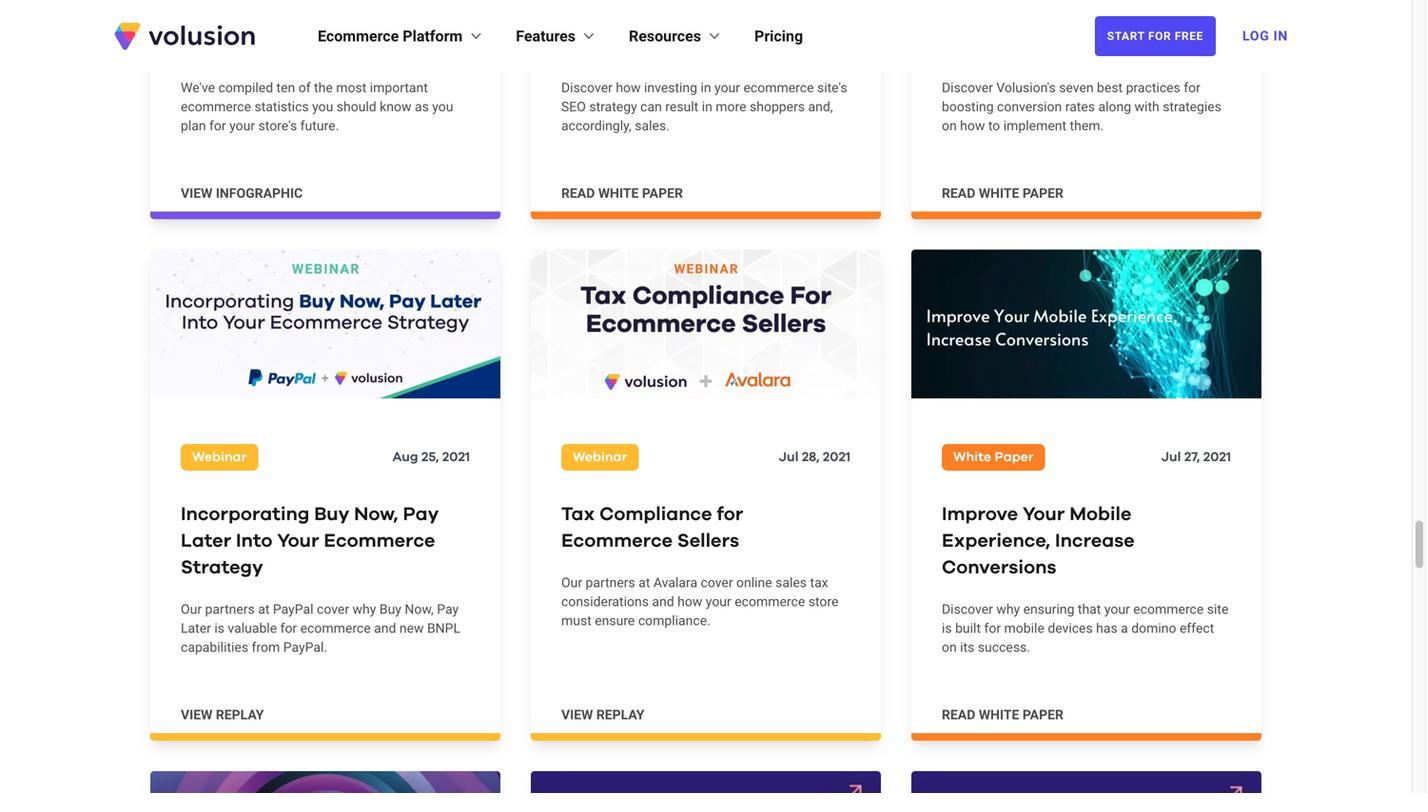 Task type: locate. For each thing, give the bounding box(es) containing it.
replay
[[216, 708, 264, 723], [597, 708, 645, 723]]

1 jul from the left
[[779, 451, 799, 464]]

online
[[737, 575, 772, 591]]

to inside 10 ecommerce statistics you need to know in 2021
[[234, 37, 253, 56]]

1 later from the top
[[181, 532, 231, 551]]

is up the capabilities
[[214, 621, 225, 637]]

0 horizontal spatial to
[[234, 37, 253, 56]]

store
[[809, 594, 839, 610]]

0 horizontal spatial buy
[[314, 505, 350, 524]]

considerations
[[561, 594, 649, 610]]

1 vertical spatial how
[[960, 118, 985, 134]]

0 vertical spatial cover
[[701, 575, 733, 591]]

0 horizontal spatial cover
[[317, 602, 349, 618]]

read down boosting
[[942, 185, 976, 201]]

on down boosting
[[942, 118, 957, 134]]

your right the into
[[277, 532, 319, 551]]

traffic
[[772, 10, 834, 29]]

0 horizontal spatial is
[[214, 621, 225, 637]]

webinar
[[192, 451, 247, 464], [573, 451, 628, 464]]

1 horizontal spatial replay
[[597, 708, 645, 723]]

your left organic
[[646, 10, 688, 29]]

1 vertical spatial now,
[[405, 602, 434, 618]]

0 horizontal spatial view replay
[[181, 708, 264, 723]]

incorporating
[[181, 505, 310, 524]]

seven
[[1059, 80, 1094, 96]]

2 you from the left
[[432, 99, 453, 115]]

view for tax compliance for ecommerce sellers
[[561, 708, 593, 723]]

1 horizontal spatial and
[[652, 594, 674, 610]]

for up strategies
[[1184, 80, 1201, 96]]

start
[[1108, 30, 1145, 43]]

your up more
[[715, 80, 740, 96]]

2 view replay from the left
[[561, 708, 645, 723]]

cover for buy
[[317, 602, 349, 618]]

1 horizontal spatial cover
[[701, 575, 733, 591]]

how
[[616, 80, 641, 96], [960, 118, 985, 134], [678, 594, 703, 610]]

and left new
[[374, 621, 396, 637]]

to down boosting
[[989, 118, 1000, 134]]

0 horizontal spatial and
[[374, 621, 396, 637]]

ecommerce inside dropdown button
[[318, 27, 399, 45]]

buy
[[314, 505, 350, 524], [380, 602, 402, 618]]

0 horizontal spatial jul
[[779, 451, 799, 464]]

view down the must
[[561, 708, 593, 723]]

2 why from the left
[[997, 602, 1020, 618]]

we've
[[181, 80, 215, 96]]

on inside the discover volusion's seven best practices for boosting conversion rates along with strategies on how to implement them.
[[942, 118, 957, 134]]

at inside our partners at avalara cover online sales tax considerations and how your ecommerce store must ensure compliance.
[[639, 575, 650, 591]]

2 is from the left
[[942, 621, 952, 637]]

discover up seo
[[561, 80, 613, 96]]

compliance
[[600, 505, 712, 524]]

later inside our partners at paypal cover why buy now, pay later is valuable for ecommerce and new bnpl capabilities from paypal.
[[181, 621, 211, 637]]

you
[[312, 99, 333, 115], [432, 99, 453, 115]]

1 on from the top
[[942, 118, 957, 134]]

cover inside our partners at avalara cover online sales tax considerations and how your ecommerce store must ensure compliance.
[[701, 575, 733, 591]]

avalara
[[654, 575, 698, 591]]

read
[[561, 185, 595, 201], [942, 185, 976, 201], [942, 708, 976, 723]]

buy up new
[[380, 602, 402, 618]]

is left built at the right of page
[[942, 621, 952, 637]]

0 horizontal spatial view replay button
[[181, 706, 264, 725]]

in right the investing
[[701, 80, 711, 96]]

ecommerce up shoppers at the top of the page
[[744, 80, 814, 96]]

discover inside the discover volusion's seven best practices for boosting conversion rates along with strategies on how to implement them.
[[942, 80, 993, 96]]

view replay button
[[181, 706, 264, 725], [561, 706, 645, 725]]

you right "as"
[[432, 99, 453, 115]]

view replay for incorporating buy now, pay later into your ecommerce strategy
[[181, 708, 264, 723]]

1 horizontal spatial how
[[678, 594, 703, 610]]

for inside discover why ensuring that your ecommerce site is built for mobile devices has a domino effect on its success.
[[985, 621, 1001, 637]]

cover for compliance
[[701, 575, 733, 591]]

1 horizontal spatial you
[[432, 99, 453, 115]]

1 horizontal spatial view replay button
[[561, 706, 645, 725]]

1 horizontal spatial partners
[[586, 575, 636, 591]]

0 vertical spatial partners
[[586, 575, 636, 591]]

0 vertical spatial at
[[639, 575, 650, 591]]

0 horizontal spatial your
[[277, 532, 319, 551]]

is
[[214, 621, 225, 637], [942, 621, 952, 637]]

0 vertical spatial increase
[[561, 10, 641, 29]]

boosting
[[942, 99, 994, 115]]

discover inside discover how investing in your ecommerce site's seo strategy can result in more shoppers and, accordingly, sales.
[[561, 80, 613, 96]]

1 horizontal spatial now,
[[405, 602, 434, 618]]

cover left online
[[701, 575, 733, 591]]

partners up valuable
[[205, 602, 255, 618]]

1 you from the left
[[312, 99, 333, 115]]

0 horizontal spatial why
[[353, 602, 376, 618]]

sales
[[776, 575, 807, 591]]

pay inside incorporating buy now, pay later into your ecommerce strategy
[[403, 505, 439, 524]]

replay down the capabilities
[[216, 708, 264, 723]]

0 horizontal spatial partners
[[205, 602, 255, 618]]

success.
[[978, 640, 1031, 656]]

for up success.
[[985, 621, 1001, 637]]

2 horizontal spatial how
[[960, 118, 985, 134]]

paper
[[642, 185, 683, 201], [1023, 185, 1064, 201], [1023, 708, 1064, 723]]

our for incorporating buy now, pay later into your ecommerce strategy
[[181, 602, 202, 618]]

we've compiled ten of the most important ecommerce statistics you should know as you plan for your store's future.
[[181, 80, 453, 134]]

your left 'store's'
[[229, 118, 255, 134]]

cover right paypal on the bottom left of the page
[[317, 602, 349, 618]]

1 horizontal spatial to
[[561, 37, 581, 56]]

your inside improve your mobile experience, increase conversions
[[1023, 505, 1065, 524]]

ecommerce down aug on the bottom
[[324, 532, 435, 551]]

now,
[[354, 505, 398, 524], [405, 602, 434, 618]]

your up experience,
[[1023, 505, 1065, 524]]

on
[[942, 118, 957, 134], [942, 640, 957, 656]]

1 horizontal spatial increase
[[1055, 532, 1135, 551]]

0 horizontal spatial you
[[312, 99, 333, 115]]

why up mobile
[[997, 602, 1020, 618]]

improve your mobile experience, increase conversions
[[942, 505, 1135, 578]]

our for tax compliance for ecommerce sellers
[[561, 575, 583, 591]]

ecommerce inside increase your organic traffic to boost ecommerce sales
[[644, 37, 755, 56]]

partners for tax compliance for ecommerce sellers
[[586, 575, 636, 591]]

1 vertical spatial our
[[181, 602, 202, 618]]

0 horizontal spatial at
[[258, 602, 270, 618]]

ecommerce down organic
[[644, 37, 755, 56]]

increase up boost
[[561, 10, 641, 29]]

for down paypal on the bottom left of the page
[[280, 621, 297, 637]]

site's
[[817, 80, 848, 96]]

on left "its"
[[942, 640, 957, 656]]

jul left 28,
[[779, 451, 799, 464]]

2 vertical spatial how
[[678, 594, 703, 610]]

1 vertical spatial cover
[[317, 602, 349, 618]]

conversion
[[1113, 10, 1218, 29]]

jul 27, 2021
[[1162, 451, 1231, 464]]

our inside our partners at avalara cover online sales tax considerations and how your ecommerce store must ensure compliance.
[[561, 575, 583, 591]]

view replay down the capabilities
[[181, 708, 264, 723]]

pay up "bnpl" on the left
[[437, 602, 459, 618]]

1 vertical spatial later
[[181, 621, 211, 637]]

log in link
[[1231, 15, 1300, 57]]

0 vertical spatial in
[[314, 37, 331, 56]]

read white paper down accordingly,
[[561, 185, 683, 201]]

in right know
[[314, 37, 331, 56]]

for
[[1082, 10, 1108, 29], [1184, 80, 1201, 96], [209, 118, 226, 134], [717, 505, 744, 524], [280, 621, 297, 637], [985, 621, 1001, 637]]

0 vertical spatial how
[[616, 80, 641, 96]]

1 webinar from the left
[[192, 451, 247, 464]]

to inside the discover volusion's seven best practices for boosting conversion rates along with strategies on how to implement them.
[[989, 118, 1000, 134]]

discover how investing in your ecommerce site's seo strategy can result in more shoppers and, accordingly, sales.
[[561, 80, 848, 134]]

future.
[[300, 118, 339, 134]]

now, down aug on the bottom
[[354, 505, 398, 524]]

how up strategy
[[616, 80, 641, 96]]

experience,
[[942, 532, 1051, 551]]

2021 right 25,
[[442, 451, 470, 464]]

how down avalara
[[678, 594, 703, 610]]

ecommerce
[[744, 80, 814, 96], [181, 99, 251, 115], [735, 594, 805, 610], [1134, 602, 1204, 618], [300, 621, 371, 637]]

on inside discover why ensuring that your ecommerce site is built for mobile devices has a domino effect on its success.
[[942, 640, 957, 656]]

0 horizontal spatial webinar
[[192, 451, 247, 464]]

1 horizontal spatial is
[[942, 621, 952, 637]]

2 on from the top
[[942, 640, 957, 656]]

and up compliance. on the bottom of page
[[652, 594, 674, 610]]

view replay for tax compliance for ecommerce sellers
[[561, 708, 645, 723]]

increase down mobile
[[1055, 532, 1135, 551]]

paper down 'sales.' on the top
[[642, 185, 683, 201]]

read white paper button
[[561, 184, 683, 203], [942, 184, 1064, 203], [942, 706, 1064, 725]]

at for later
[[258, 602, 270, 618]]

pay inside our partners at paypal cover why buy now, pay later is valuable for ecommerce and new bnpl capabilities from paypal.
[[437, 602, 459, 618]]

to left boost
[[561, 37, 581, 56]]

more
[[716, 99, 747, 115]]

2021 right 28,
[[823, 451, 851, 464]]

discover inside discover why ensuring that your ecommerce site is built for mobile devices has a domino effect on its success.
[[942, 602, 993, 618]]

at for sellers
[[639, 575, 650, 591]]

1 view replay from the left
[[181, 708, 264, 723]]

ecommerce up domino
[[1134, 602, 1204, 618]]

white
[[954, 451, 992, 464]]

features
[[516, 27, 576, 45]]

increase inside increase your organic traffic to boost ecommerce sales
[[561, 10, 641, 29]]

ecommerce inside discover how investing in your ecommerce site's seo strategy can result in more shoppers and, accordingly, sales.
[[744, 80, 814, 96]]

2021 down statistics
[[335, 37, 375, 56]]

replay down ensure
[[597, 708, 645, 723]]

now, up new
[[405, 602, 434, 618]]

view for incorporating buy now, pay later into your ecommerce strategy
[[181, 708, 213, 723]]

partners
[[586, 575, 636, 591], [205, 602, 255, 618]]

0 vertical spatial pay
[[403, 505, 439, 524]]

why inside discover why ensuring that your ecommerce site is built for mobile devices has a domino effect on its success.
[[997, 602, 1020, 618]]

white down accordingly,
[[598, 185, 639, 201]]

ecommerce inside we've compiled ten of the most important ecommerce statistics you should know as you plan for your store's future.
[[181, 99, 251, 115]]

your
[[715, 80, 740, 96], [229, 118, 255, 134], [706, 594, 732, 610], [1105, 602, 1130, 618]]

0 vertical spatial your
[[646, 10, 688, 29]]

to
[[234, 37, 253, 56], [561, 37, 581, 56], [989, 118, 1000, 134]]

2 horizontal spatial to
[[989, 118, 1000, 134]]

discover up built at the right of page
[[942, 602, 993, 618]]

view replay down ensure
[[561, 708, 645, 723]]

1 vertical spatial buy
[[380, 602, 402, 618]]

white down implement
[[979, 185, 1020, 201]]

your inside increase your organic traffic to boost ecommerce sales
[[646, 10, 688, 29]]

bnpl
[[427, 621, 461, 637]]

2 webinar from the left
[[573, 451, 628, 464]]

and
[[652, 594, 674, 610], [374, 621, 396, 637]]

1 vertical spatial increase
[[1055, 532, 1135, 551]]

log in
[[1243, 28, 1289, 44]]

read white paper for optimization
[[942, 185, 1064, 201]]

is inside our partners at paypal cover why buy now, pay later is valuable for ecommerce and new bnpl capabilities from paypal.
[[214, 621, 225, 637]]

later up the capabilities
[[181, 621, 211, 637]]

jul left "27," at the bottom right
[[1162, 451, 1181, 464]]

0 vertical spatial our
[[561, 575, 583, 591]]

statistics
[[321, 10, 411, 29]]

incorporating buy now, pay later into your ecommerce strategy image
[[150, 250, 501, 399]]

why right paypal on the bottom left of the page
[[353, 602, 376, 618]]

1 is from the left
[[214, 621, 225, 637]]

webinar for incorporating
[[192, 451, 247, 464]]

partners inside our partners at avalara cover online sales tax considerations and how your ecommerce store must ensure compliance.
[[586, 575, 636, 591]]

ensure
[[595, 613, 635, 629]]

your up a
[[1105, 602, 1130, 618]]

our inside our partners at paypal cover why buy now, pay later is valuable for ecommerce and new bnpl capabilities from paypal.
[[181, 602, 202, 618]]

discover why ensuring that your ecommerce site is built for mobile devices has a domino effect on its success.
[[942, 602, 1229, 656]]

1 vertical spatial on
[[942, 640, 957, 656]]

ensuring
[[1024, 602, 1075, 618]]

jul 28, 2021
[[779, 451, 851, 464]]

webinar up incorporating
[[192, 451, 247, 464]]

in
[[314, 37, 331, 56], [701, 80, 711, 96], [702, 99, 713, 115]]

1 replay from the left
[[216, 708, 264, 723]]

read down accordingly,
[[561, 185, 595, 201]]

discover up boosting
[[942, 80, 993, 96]]

in left more
[[702, 99, 713, 115]]

1 horizontal spatial webinar
[[573, 451, 628, 464]]

0 vertical spatial buy
[[314, 505, 350, 524]]

2 horizontal spatial your
[[1023, 505, 1065, 524]]

1 horizontal spatial at
[[639, 575, 650, 591]]

ecommerce down compliance
[[561, 532, 673, 551]]

at up valuable
[[258, 602, 270, 618]]

read white paper down implement
[[942, 185, 1064, 201]]

tax compliance for ecommerce sellers
[[561, 505, 744, 551]]

for right 'plan'
[[209, 118, 226, 134]]

pay
[[403, 505, 439, 524], [437, 602, 459, 618]]

and inside our partners at avalara cover online sales tax considerations and how your ecommerce store must ensure compliance.
[[652, 594, 674, 610]]

1 horizontal spatial your
[[646, 10, 688, 29]]

ecommerce down online
[[735, 594, 805, 610]]

your inside we've compiled ten of the most important ecommerce statistics you should know as you plan for your store's future.
[[229, 118, 255, 134]]

1 vertical spatial partners
[[205, 602, 255, 618]]

10 ecommerce statistics you need to know in 2021
[[181, 10, 450, 56]]

white paper
[[954, 451, 1034, 464]]

read white paper for boost
[[561, 185, 683, 201]]

site
[[1207, 602, 1229, 618]]

0 horizontal spatial how
[[616, 80, 641, 96]]

ecommerce up the most
[[318, 27, 399, 45]]

tax compliance for ecommerce sellers image
[[531, 250, 881, 399]]

1 horizontal spatial jul
[[1162, 451, 1181, 464]]

1 vertical spatial and
[[374, 621, 396, 637]]

for inside our partners at paypal cover why buy now, pay later is valuable for ecommerce and new bnpl capabilities from paypal.
[[280, 621, 297, 637]]

your inside discover how investing in your ecommerce site's seo strategy can result in more shoppers and, accordingly, sales.
[[715, 80, 740, 96]]

read white paper button down implement
[[942, 184, 1064, 203]]

0 horizontal spatial increase
[[561, 10, 641, 29]]

ecommerce
[[205, 10, 317, 29], [318, 27, 399, 45], [644, 37, 755, 56], [324, 532, 435, 551], [561, 532, 673, 551]]

1 vertical spatial pay
[[437, 602, 459, 618]]

2 view replay button from the left
[[561, 706, 645, 725]]

improve your mobile experience, increase conversions image
[[912, 250, 1262, 399]]

ecommerce up paypal.
[[300, 621, 371, 637]]

for up sellers
[[717, 505, 744, 524]]

2021 inside 10 ecommerce statistics you need to know in 2021
[[335, 37, 375, 56]]

webinar for tax
[[573, 451, 628, 464]]

our
[[561, 575, 583, 591], [181, 602, 202, 618]]

your up compliance. on the bottom of page
[[706, 594, 732, 610]]

1 why from the left
[[353, 602, 376, 618]]

sellers
[[678, 532, 739, 551]]

0 vertical spatial on
[[942, 118, 957, 134]]

rates
[[1066, 99, 1095, 115]]

along
[[1099, 99, 1132, 115]]

discover for rate
[[942, 80, 993, 96]]

ecommerce inside tax compliance for ecommerce sellers
[[561, 532, 673, 551]]

1 horizontal spatial buy
[[380, 602, 402, 618]]

paper down success.
[[1023, 708, 1064, 723]]

practices
[[1126, 80, 1181, 96]]

read for to
[[561, 185, 595, 201]]

sales.
[[635, 118, 670, 134]]

our up considerations
[[561, 575, 583, 591]]

as
[[415, 99, 429, 115]]

ecommerce up know
[[205, 10, 317, 29]]

jul
[[779, 451, 799, 464], [1162, 451, 1181, 464]]

later up strategy
[[181, 532, 231, 551]]

at inside our partners at paypal cover why buy now, pay later is valuable for ecommerce and new bnpl capabilities from paypal.
[[258, 602, 270, 618]]

0 horizontal spatial our
[[181, 602, 202, 618]]

for inside we've compiled ten of the most important ecommerce statistics you should know as you plan for your store's future.
[[209, 118, 226, 134]]

1 vertical spatial at
[[258, 602, 270, 618]]

1 horizontal spatial why
[[997, 602, 1020, 618]]

for up start
[[1082, 10, 1108, 29]]

jul for improve your mobile experience, increase conversions
[[1162, 451, 1181, 464]]

2 replay from the left
[[597, 708, 645, 723]]

increase your organic traffic to boost ecommerce sales
[[561, 10, 834, 56]]

2021
[[335, 37, 375, 56], [442, 451, 470, 464], [823, 451, 851, 464], [1204, 451, 1231, 464]]

how down boosting
[[960, 118, 985, 134]]

webinar up the tax
[[573, 451, 628, 464]]

0 vertical spatial later
[[181, 532, 231, 551]]

increase
[[561, 10, 641, 29], [1055, 532, 1135, 551]]

view inside view infographic button
[[181, 185, 213, 201]]

partners up considerations
[[586, 575, 636, 591]]

later inside incorporating buy now, pay later into your ecommerce strategy
[[181, 532, 231, 551]]

view left infographic
[[181, 185, 213, 201]]

pay down 25,
[[403, 505, 439, 524]]

1 view replay button from the left
[[181, 706, 264, 725]]

paper for boost
[[642, 185, 683, 201]]

at left avalara
[[639, 575, 650, 591]]

replay for tax compliance for ecommerce sellers
[[597, 708, 645, 723]]

view infographic button
[[181, 184, 303, 203]]

buy right incorporating
[[314, 505, 350, 524]]

our up the capabilities
[[181, 602, 202, 618]]

read white paper button down success.
[[942, 706, 1064, 725]]

0 vertical spatial now,
[[354, 505, 398, 524]]

2 vertical spatial your
[[277, 532, 319, 551]]

2021 right "27," at the bottom right
[[1204, 451, 1231, 464]]

0 horizontal spatial replay
[[216, 708, 264, 723]]

a
[[1121, 621, 1128, 637]]

partners inside our partners at paypal cover why buy now, pay later is valuable for ecommerce and new bnpl capabilities from paypal.
[[205, 602, 255, 618]]

to right need
[[234, 37, 253, 56]]

1 horizontal spatial our
[[561, 575, 583, 591]]

1 horizontal spatial view replay
[[561, 708, 645, 723]]

partners for incorporating buy now, pay later into your ecommerce strategy
[[205, 602, 255, 618]]

ecommerce down the we've
[[181, 99, 251, 115]]

1 vertical spatial your
[[1023, 505, 1065, 524]]

ecommerce inside our partners at avalara cover online sales tax considerations and how your ecommerce store must ensure compliance.
[[735, 594, 805, 610]]

read white paper button down accordingly,
[[561, 184, 683, 203]]

0 vertical spatial and
[[652, 594, 674, 610]]

cover inside our partners at paypal cover why buy now, pay later is valuable for ecommerce and new bnpl capabilities from paypal.
[[317, 602, 349, 618]]

view down the capabilities
[[181, 708, 213, 723]]

2 jul from the left
[[1162, 451, 1181, 464]]

28,
[[802, 451, 820, 464]]

paper down implement
[[1023, 185, 1064, 201]]

2 later from the top
[[181, 621, 211, 637]]

0 horizontal spatial now,
[[354, 505, 398, 524]]

you down the on the left of page
[[312, 99, 333, 115]]



Task type: describe. For each thing, give the bounding box(es) containing it.
ecommerce inside our partners at paypal cover why buy now, pay later is valuable for ecommerce and new bnpl capabilities from paypal.
[[300, 621, 371, 637]]

tax
[[810, 575, 829, 591]]

free
[[1175, 30, 1204, 43]]

aug
[[393, 451, 418, 464]]

buy inside our partners at paypal cover why buy now, pay later is valuable for ecommerce and new bnpl capabilities from paypal.
[[380, 602, 402, 618]]

ecommerce platform
[[318, 27, 463, 45]]

infographic
[[216, 185, 303, 201]]

strategies
[[1163, 99, 1222, 115]]

how inside our partners at avalara cover online sales tax considerations and how your ecommerce store must ensure compliance.
[[678, 594, 703, 610]]

its
[[960, 640, 975, 656]]

your inside incorporating buy now, pay later into your ecommerce strategy
[[277, 532, 319, 551]]

replay for incorporating buy now, pay later into your ecommerce strategy
[[216, 708, 264, 723]]

jul for tax compliance for ecommerce sellers
[[779, 451, 799, 464]]

devices
[[1048, 621, 1093, 637]]

our partners at paypal cover why buy now, pay later is valuable for ecommerce and new bnpl capabilities from paypal.
[[181, 602, 461, 656]]

view infographic
[[181, 185, 303, 201]]

resources
[[629, 27, 701, 45]]

accordingly,
[[561, 118, 632, 134]]

know
[[380, 99, 412, 115]]

for inside best practices for conversion rate optimization
[[1082, 10, 1108, 29]]

ecommerce inside 10 ecommerce statistics you need to know in 2021
[[205, 10, 317, 29]]

discover volusion's seven best practices for boosting conversion rates along with strategies on how to implement them.
[[942, 80, 1222, 134]]

buy inside incorporating buy now, pay later into your ecommerce strategy
[[314, 505, 350, 524]]

volusion's
[[997, 80, 1056, 96]]

has
[[1096, 621, 1118, 637]]

best
[[942, 10, 983, 29]]

is inside discover why ensuring that your ecommerce site is built for mobile devices has a domino effect on its success.
[[942, 621, 952, 637]]

to inside increase your organic traffic to boost ecommerce sales
[[561, 37, 581, 56]]

2 vertical spatial in
[[702, 99, 713, 115]]

how inside the discover volusion's seven best practices for boosting conversion rates along with strategies on how to implement them.
[[960, 118, 985, 134]]

shoppers
[[750, 99, 805, 115]]

should
[[337, 99, 377, 115]]

view replay button for tax compliance for ecommerce sellers
[[561, 706, 645, 725]]

1 vertical spatial in
[[701, 80, 711, 96]]

tax
[[561, 505, 595, 524]]

strategy
[[589, 99, 637, 115]]

2021 for incorporating
[[442, 451, 470, 464]]

your inside discover why ensuring that your ecommerce site is built for mobile devices has a domino effect on its success.
[[1105, 602, 1130, 618]]

paypal.
[[283, 640, 327, 656]]

and,
[[808, 99, 833, 115]]

organic
[[693, 10, 768, 29]]

your for increase
[[646, 10, 688, 29]]

view replay button for incorporating buy now, pay later into your ecommerce strategy
[[181, 706, 264, 725]]

investing
[[644, 80, 698, 96]]

now, inside incorporating buy now, pay later into your ecommerce strategy
[[354, 505, 398, 524]]

log
[[1243, 28, 1270, 44]]

27,
[[1185, 451, 1201, 464]]

conversion
[[997, 99, 1062, 115]]

and inside our partners at paypal cover why buy now, pay later is valuable for ecommerce and new bnpl capabilities from paypal.
[[374, 621, 396, 637]]

start for free
[[1108, 30, 1204, 43]]

practices
[[988, 10, 1077, 29]]

discover for to
[[561, 80, 613, 96]]

2021 for improve
[[1204, 451, 1231, 464]]

our partners at avalara cover online sales tax considerations and how your ecommerce store must ensure compliance.
[[561, 575, 839, 629]]

read for rate
[[942, 185, 976, 201]]

strategy
[[181, 559, 263, 578]]

new
[[400, 621, 424, 637]]

for
[[1149, 30, 1172, 43]]

mobile
[[1005, 621, 1045, 637]]

result
[[666, 99, 699, 115]]

domino
[[1132, 621, 1177, 637]]

for inside the discover volusion's seven best practices for boosting conversion rates along with strategies on how to implement them.
[[1184, 80, 1201, 96]]

why inside our partners at paypal cover why buy now, pay later is valuable for ecommerce and new bnpl capabilities from paypal.
[[353, 602, 376, 618]]

for inside tax compliance for ecommerce sellers
[[717, 505, 744, 524]]

in inside 10 ecommerce statistics you need to know in 2021
[[314, 37, 331, 56]]

need
[[181, 37, 229, 56]]

ecommerce platform button
[[318, 25, 486, 48]]

2021 for tax
[[823, 451, 851, 464]]

ecommerce inside incorporating buy now, pay later into your ecommerce strategy
[[324, 532, 435, 551]]

best practices for conversion rate optimization
[[942, 10, 1218, 56]]

white down success.
[[979, 708, 1020, 723]]

improve
[[942, 505, 1018, 524]]

know
[[258, 37, 309, 56]]

now, inside our partners at paypal cover why buy now, pay later is valuable for ecommerce and new bnpl capabilities from paypal.
[[405, 602, 434, 618]]

rate
[[942, 37, 986, 56]]

conversions
[[942, 559, 1057, 578]]

increase inside improve your mobile experience, increase conversions
[[1055, 532, 1135, 551]]

paper
[[995, 451, 1034, 464]]

your inside our partners at avalara cover online sales tax considerations and how your ecommerce store must ensure compliance.
[[706, 594, 732, 610]]

features button
[[516, 25, 599, 48]]

25,
[[422, 451, 439, 464]]

boost
[[586, 37, 639, 56]]

read white paper button for optimization
[[942, 184, 1064, 203]]

can
[[641, 99, 662, 115]]

read down "its"
[[942, 708, 976, 723]]

sales
[[760, 37, 810, 56]]

compiled
[[218, 80, 273, 96]]

the
[[314, 80, 333, 96]]

white for boost
[[598, 185, 639, 201]]

implement
[[1004, 118, 1067, 134]]

effect
[[1180, 621, 1215, 637]]

platform
[[403, 27, 463, 45]]

paper for optimization
[[1023, 185, 1064, 201]]

in
[[1274, 28, 1289, 44]]

how inside discover how investing in your ecommerce site's seo strategy can result in more shoppers and, accordingly, sales.
[[616, 80, 641, 96]]

built
[[956, 621, 981, 637]]

optimization
[[990, 37, 1114, 56]]

must
[[561, 613, 592, 629]]

incorporating buy now, pay later into your ecommerce strategy
[[181, 505, 439, 578]]

aug 25, 2021
[[393, 451, 470, 464]]

read white paper button for boost
[[561, 184, 683, 203]]

of
[[299, 80, 311, 96]]

compliance.
[[638, 613, 711, 629]]

read white paper down success.
[[942, 708, 1064, 723]]

your for improve
[[1023, 505, 1065, 524]]

plan
[[181, 118, 206, 134]]

valuable
[[228, 621, 277, 637]]

white for optimization
[[979, 185, 1020, 201]]

into
[[236, 532, 273, 551]]

from
[[252, 640, 280, 656]]

ecommerce inside discover why ensuring that your ecommerce site is built for mobile devices has a domino effect on its success.
[[1134, 602, 1204, 618]]

ten
[[277, 80, 295, 96]]



Task type: vqa. For each thing, say whether or not it's contained in the screenshot.


